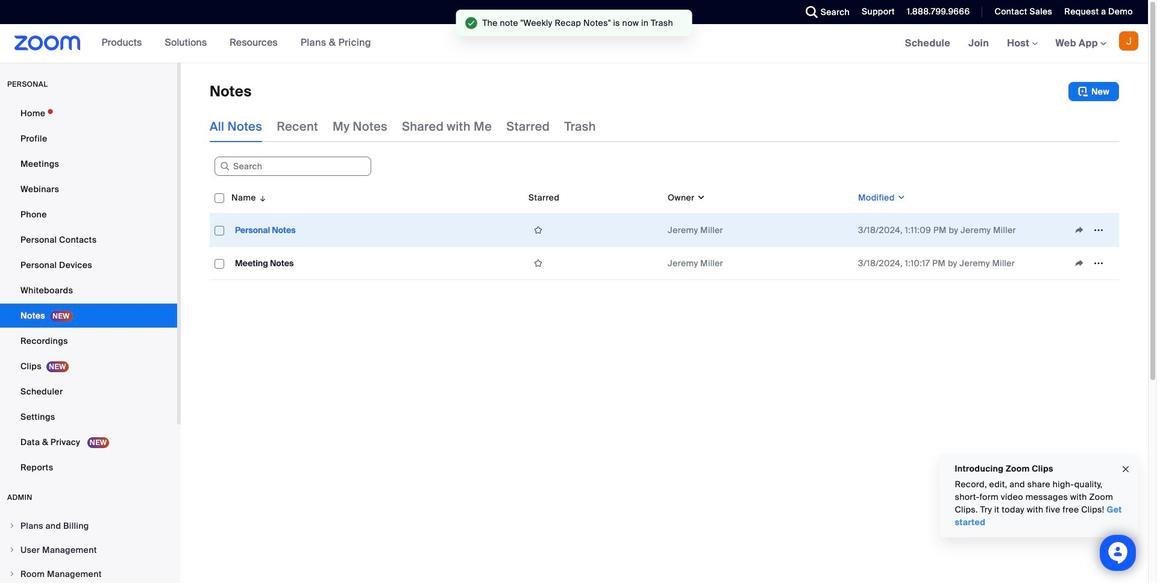Task type: describe. For each thing, give the bounding box(es) containing it.
2 menu item from the top
[[0, 539, 177, 562]]

admin menu menu
[[0, 515, 177, 584]]

more options for personal notes image
[[1089, 225, 1109, 236]]

success image
[[466, 17, 478, 29]]

meetings navigation
[[896, 24, 1149, 63]]

1 menu item from the top
[[0, 515, 177, 538]]

profile picture image
[[1120, 31, 1139, 51]]

tabs of all notes page tab list
[[210, 111, 596, 142]]

right image for first menu item from the top
[[8, 523, 16, 530]]

1 down image from the left
[[695, 192, 706, 204]]

share image
[[1070, 225, 1089, 236]]

zoom logo image
[[14, 36, 81, 51]]

right image for 3rd menu item from the top
[[8, 571, 16, 578]]



Task type: locate. For each thing, give the bounding box(es) containing it.
menu item
[[0, 515, 177, 538], [0, 539, 177, 562], [0, 563, 177, 584]]

3 right image from the top
[[8, 571, 16, 578]]

down image
[[695, 192, 706, 204], [895, 192, 906, 204]]

personal menu menu
[[0, 101, 177, 481]]

1 vertical spatial menu item
[[0, 539, 177, 562]]

application
[[210, 182, 1129, 289], [529, 221, 658, 239], [1070, 221, 1115, 239], [529, 254, 658, 273], [1070, 254, 1115, 273]]

0 horizontal spatial down image
[[695, 192, 706, 204]]

close image
[[1121, 463, 1131, 477]]

arrow down image
[[256, 191, 267, 205]]

product information navigation
[[93, 24, 380, 63]]

0 vertical spatial right image
[[8, 523, 16, 530]]

right image
[[8, 523, 16, 530], [8, 547, 16, 554], [8, 571, 16, 578]]

1 vertical spatial right image
[[8, 547, 16, 554]]

2 down image from the left
[[895, 192, 906, 204]]

2 right image from the top
[[8, 547, 16, 554]]

2 vertical spatial menu item
[[0, 563, 177, 584]]

1 right image from the top
[[8, 523, 16, 530]]

more options for meeting notes image
[[1089, 258, 1109, 269]]

right image for second menu item from the top
[[8, 547, 16, 554]]

2 vertical spatial right image
[[8, 571, 16, 578]]

0 vertical spatial menu item
[[0, 515, 177, 538]]

Search text field
[[215, 157, 371, 176]]

1 horizontal spatial down image
[[895, 192, 906, 204]]

share image
[[1070, 258, 1089, 269]]

banner
[[0, 24, 1149, 63]]

3 menu item from the top
[[0, 563, 177, 584]]



Task type: vqa. For each thing, say whether or not it's contained in the screenshot.
the Zoom out image
no



